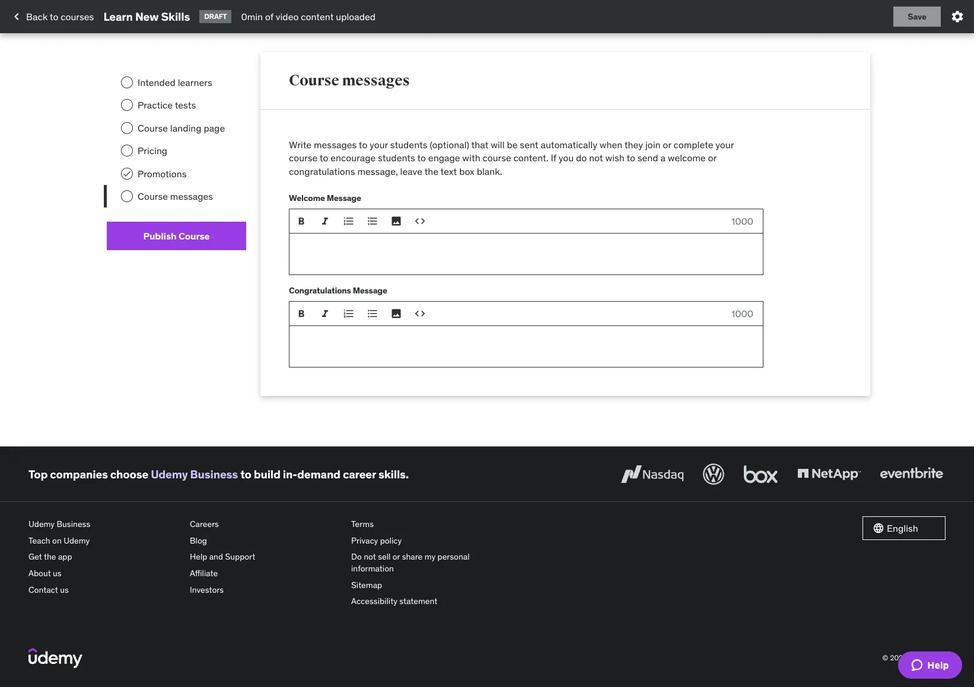 Task type: vqa. For each thing, say whether or not it's contained in the screenshot.
policy
yes



Task type: describe. For each thing, give the bounding box(es) containing it.
not inside write messages to your students (optional) that will be sent automatically when they join or complete your course to encourage students to engage with course content. if you do not wish to send a welcome or congratulations message, leave the text box blank.
[[589, 152, 603, 164]]

blog link
[[190, 533, 342, 550]]

build
[[254, 468, 281, 482]]

congratulations
[[289, 165, 355, 177]]

careers link
[[190, 517, 342, 533]]

support
[[225, 552, 255, 563]]

code image
[[414, 216, 426, 227]]

italic image
[[319, 216, 331, 227]]

save
[[908, 11, 927, 22]]

on
[[52, 536, 62, 547]]

sitemap link
[[351, 578, 503, 594]]

sitemap
[[351, 580, 382, 591]]

1000 for welcome message
[[732, 215, 754, 227]]

my
[[425, 552, 436, 563]]

accessibility
[[351, 597, 398, 607]]

top
[[28, 468, 48, 482]]

do
[[351, 552, 362, 563]]

blank.
[[477, 165, 503, 177]]

text
[[441, 165, 457, 177]]

about
[[28, 569, 51, 579]]

content
[[301, 11, 334, 22]]

write messages to your students (optional) that will be sent automatically when they join or complete your course to encourage students to engage with course content. if you do not wish to send a welcome or congratulations message, leave the text box blank.
[[289, 139, 734, 177]]

course landing page link
[[107, 117, 246, 140]]

© 2023 udemy, inc.
[[883, 654, 946, 663]]

messages inside write messages to your students (optional) that will be sent automatically when they join or complete your course to encourage students to engage with course content. if you do not wish to send a welcome or congratulations message, leave the text box blank.
[[314, 139, 357, 151]]

inc.
[[935, 654, 946, 663]]

the inside udemy business teach on udemy get the app about us contact us
[[44, 552, 56, 563]]

congratulations
[[289, 285, 351, 296]]

help
[[190, 552, 207, 563]]

to up encourage
[[359, 139, 368, 151]]

course messages link
[[107, 185, 246, 208]]

incomplete image for course landing page
[[121, 122, 133, 134]]

message,
[[358, 165, 398, 177]]

completed element
[[121, 168, 133, 180]]

udemy image
[[28, 649, 83, 669]]

0 vertical spatial messages
[[342, 71, 410, 90]]

help and support link
[[190, 550, 342, 566]]

video
[[276, 11, 299, 22]]

udemy business teach on udemy get the app about us contact us
[[28, 519, 90, 596]]

share
[[402, 552, 423, 563]]

course inside button
[[179, 230, 210, 242]]

sent
[[520, 139, 539, 151]]

encourage
[[331, 152, 376, 164]]

career
[[343, 468, 376, 482]]

medium image
[[9, 9, 24, 24]]

eventbrite image
[[878, 462, 946, 488]]

1 vertical spatial us
[[60, 585, 69, 596]]

do not sell or share my personal information button
[[351, 550, 503, 578]]

2023
[[891, 654, 908, 663]]

0 vertical spatial udemy
[[151, 468, 188, 482]]

get
[[28, 552, 42, 563]]

incomplete image for intended learners
[[121, 77, 133, 88]]

0 horizontal spatial udemy
[[28, 519, 55, 530]]

join
[[646, 139, 661, 151]]

app
[[58, 552, 72, 563]]

affiliate
[[190, 569, 218, 579]]

message for welcome message
[[327, 193, 361, 203]]

investors
[[190, 585, 224, 596]]

publish course
[[143, 230, 210, 242]]

1 vertical spatial students
[[378, 152, 415, 164]]

you
[[559, 152, 574, 164]]

careers blog help and support affiliate investors
[[190, 519, 255, 596]]

back to courses
[[26, 11, 94, 22]]

demand
[[297, 468, 341, 482]]

automatically
[[541, 139, 598, 151]]

incomplete image for pricing
[[121, 145, 133, 157]]

english button
[[863, 517, 946, 541]]

english
[[887, 523, 919, 535]]

contact us link
[[28, 583, 180, 599]]

leave
[[400, 165, 423, 177]]

or inside terms privacy policy do not sell or share my personal information sitemap accessibility statement
[[393, 552, 400, 563]]

welcome message
[[289, 193, 361, 203]]

terms
[[351, 519, 374, 530]]

incomplete image for practice tests
[[121, 99, 133, 111]]

practice tests link
[[107, 94, 246, 117]]

volkswagen image
[[701, 462, 727, 488]]

box
[[459, 165, 475, 177]]

wish
[[606, 152, 625, 164]]

tests
[[175, 99, 196, 111]]

terms link
[[351, 517, 503, 533]]

2 vertical spatial udemy
[[64, 536, 90, 547]]

uploaded
[[336, 11, 376, 22]]

write
[[289, 139, 312, 151]]

and
[[209, 552, 223, 563]]

learners
[[178, 77, 212, 88]]

draft
[[204, 12, 227, 21]]

learn
[[103, 9, 133, 23]]

2 your from the left
[[716, 139, 734, 151]]

of
[[265, 11, 274, 22]]

publish
[[143, 230, 177, 242]]

statement
[[400, 597, 438, 607]]



Task type: locate. For each thing, give the bounding box(es) containing it.
us
[[53, 569, 62, 579], [60, 585, 69, 596]]

about us link
[[28, 566, 180, 583]]

1 incomplete image from the top
[[121, 77, 133, 88]]

2 vertical spatial or
[[393, 552, 400, 563]]

1 vertical spatial not
[[364, 552, 376, 563]]

0 horizontal spatial course messages
[[138, 190, 213, 202]]

0 horizontal spatial the
[[44, 552, 56, 563]]

0 vertical spatial us
[[53, 569, 62, 579]]

1 vertical spatial message
[[353, 285, 387, 296]]

incomplete image down completed 'element'
[[121, 190, 133, 202]]

not
[[589, 152, 603, 164], [364, 552, 376, 563]]

0 vertical spatial course messages
[[289, 71, 410, 90]]

numbers image
[[343, 308, 355, 320]]

1 vertical spatial business
[[57, 519, 90, 530]]

1 vertical spatial messages
[[314, 139, 357, 151]]

udemy right choose
[[151, 468, 188, 482]]

0 horizontal spatial course
[[289, 152, 318, 164]]

0min of video content uploaded
[[241, 11, 376, 22]]

incomplete image up completed 'element'
[[121, 145, 133, 157]]

business up on
[[57, 519, 90, 530]]

nasdaq image
[[618, 462, 687, 488]]

2 horizontal spatial udemy
[[151, 468, 188, 482]]

course settings image
[[951, 9, 965, 24]]

3 incomplete image from the top
[[121, 190, 133, 202]]

bold image left italic icon
[[296, 308, 307, 320]]

1 horizontal spatial udemy
[[64, 536, 90, 547]]

intended learners link
[[107, 71, 246, 94]]

0 horizontal spatial business
[[57, 519, 90, 530]]

1 horizontal spatial course messages
[[289, 71, 410, 90]]

netapp image
[[795, 462, 864, 488]]

teach on udemy link
[[28, 533, 180, 550]]

business
[[190, 468, 238, 482], [57, 519, 90, 530]]

image image for welcome message
[[391, 216, 402, 227]]

or down complete
[[708, 152, 717, 164]]

message up bullets image
[[353, 285, 387, 296]]

welcome
[[289, 193, 325, 203]]

welcome
[[668, 152, 706, 164]]

to down they
[[627, 152, 636, 164]]

1 course from the left
[[289, 152, 318, 164]]

1 horizontal spatial course
[[483, 152, 511, 164]]

1 vertical spatial udemy business link
[[28, 517, 180, 533]]

image image right bullets image
[[391, 308, 402, 320]]

1 vertical spatial or
[[708, 152, 717, 164]]

1 horizontal spatial or
[[663, 139, 672, 151]]

udemy,
[[909, 654, 933, 663]]

0 horizontal spatial your
[[370, 139, 388, 151]]

1 horizontal spatial business
[[190, 468, 238, 482]]

1 vertical spatial incomplete image
[[121, 122, 133, 134]]

to left build
[[240, 468, 251, 482]]

bullets image
[[367, 308, 379, 320]]

the inside write messages to your students (optional) that will be sent automatically when they join or complete your course to encourage students to engage with course content. if you do not wish to send a welcome or congratulations message, leave the text box blank.
[[425, 165, 439, 177]]

1 vertical spatial course messages
[[138, 190, 213, 202]]

to up "leave"
[[418, 152, 426, 164]]

0 vertical spatial 1000
[[732, 215, 754, 227]]

do
[[576, 152, 587, 164]]

1 vertical spatial the
[[44, 552, 56, 563]]

that
[[472, 139, 489, 151]]

privacy policy link
[[351, 533, 503, 550]]

2 horizontal spatial or
[[708, 152, 717, 164]]

small image
[[873, 523, 885, 535]]

incomplete image inside 'practice tests' link
[[121, 99, 133, 111]]

message for congratulations message
[[353, 285, 387, 296]]

skills.
[[379, 468, 409, 482]]

complete
[[674, 139, 714, 151]]

0 vertical spatial bold image
[[296, 216, 307, 227]]

1 incomplete image from the top
[[121, 99, 133, 111]]

page
[[204, 122, 225, 134]]

bold image for congratulations
[[296, 308, 307, 320]]

or up a
[[663, 139, 672, 151]]

the right get
[[44, 552, 56, 563]]

2 vertical spatial messages
[[170, 190, 213, 202]]

us right contact
[[60, 585, 69, 596]]

business up careers
[[190, 468, 238, 482]]

0 vertical spatial udemy business link
[[151, 468, 238, 482]]

policy
[[380, 536, 402, 547]]

bold image left italic image
[[296, 216, 307, 227]]

or right the sell
[[393, 552, 400, 563]]

incomplete image inside pricing link
[[121, 145, 133, 157]]

publish course button
[[107, 222, 246, 251]]

1 image image from the top
[[391, 216, 402, 227]]

incomplete image inside intended learners "link"
[[121, 77, 133, 88]]

0 vertical spatial image image
[[391, 216, 402, 227]]

promotions
[[138, 168, 187, 180]]

2 image image from the top
[[391, 308, 402, 320]]

contact
[[28, 585, 58, 596]]

italic image
[[319, 308, 331, 320]]

course down write at the top of the page
[[289, 152, 318, 164]]

intended
[[138, 77, 176, 88]]

bold image for welcome
[[296, 216, 307, 227]]

not up information
[[364, 552, 376, 563]]

image image for congratulations message
[[391, 308, 402, 320]]

completed image
[[122, 169, 132, 178]]

incomplete image
[[121, 77, 133, 88], [121, 122, 133, 134], [121, 190, 133, 202]]

sell
[[378, 552, 391, 563]]

2 incomplete image from the top
[[121, 122, 133, 134]]

udemy business link up careers
[[151, 468, 238, 482]]

1 vertical spatial incomplete image
[[121, 145, 133, 157]]

in-
[[283, 468, 297, 482]]

new
[[135, 9, 159, 23]]

pricing
[[138, 145, 167, 157]]

(optional)
[[430, 139, 470, 151]]

your up message,
[[370, 139, 388, 151]]

the
[[425, 165, 439, 177], [44, 552, 56, 563]]

1 horizontal spatial not
[[589, 152, 603, 164]]

will
[[491, 139, 505, 151]]

to right back
[[50, 11, 58, 22]]

image image
[[391, 216, 402, 227], [391, 308, 402, 320]]

terms privacy policy do not sell or share my personal information sitemap accessibility statement
[[351, 519, 470, 607]]

not inside terms privacy policy do not sell or share my personal information sitemap accessibility statement
[[364, 552, 376, 563]]

1000
[[732, 215, 754, 227], [732, 308, 754, 320]]

2 incomplete image from the top
[[121, 145, 133, 157]]

not right do
[[589, 152, 603, 164]]

0 vertical spatial business
[[190, 468, 238, 482]]

incomplete image left intended
[[121, 77, 133, 88]]

0 vertical spatial not
[[589, 152, 603, 164]]

practice tests
[[138, 99, 196, 111]]

careers
[[190, 519, 219, 530]]

back to courses link
[[9, 7, 94, 27]]

numbers image
[[343, 216, 355, 227]]

the left text
[[425, 165, 439, 177]]

companies
[[50, 468, 108, 482]]

incomplete image left practice
[[121, 99, 133, 111]]

2 1000 from the top
[[732, 308, 754, 320]]

image image left code icon
[[391, 216, 402, 227]]

box image
[[741, 462, 781, 488]]

accessibility statement link
[[351, 594, 503, 611]]

message up numbers icon
[[327, 193, 361, 203]]

udemy right on
[[64, 536, 90, 547]]

udemy business link
[[151, 468, 238, 482], [28, 517, 180, 533]]

business inside udemy business teach on udemy get the app about us contact us
[[57, 519, 90, 530]]

blog
[[190, 536, 207, 547]]

1 vertical spatial 1000
[[732, 308, 754, 320]]

course messages
[[289, 71, 410, 90], [138, 190, 213, 202]]

incomplete image inside 'course landing page' link
[[121, 122, 133, 134]]

messages
[[342, 71, 410, 90], [314, 139, 357, 151], [170, 190, 213, 202]]

None text field
[[289, 234, 764, 275], [289, 327, 764, 368], [289, 234, 764, 275], [289, 327, 764, 368]]

incomplete image
[[121, 99, 133, 111], [121, 145, 133, 157]]

privacy
[[351, 536, 378, 547]]

course down will
[[483, 152, 511, 164]]

course landing page
[[138, 122, 225, 134]]

affiliate link
[[190, 566, 342, 583]]

0 vertical spatial incomplete image
[[121, 99, 133, 111]]

1 vertical spatial bold image
[[296, 308, 307, 320]]

0 vertical spatial or
[[663, 139, 672, 151]]

students
[[390, 139, 428, 151], [378, 152, 415, 164]]

courses
[[61, 11, 94, 22]]

or
[[663, 139, 672, 151], [708, 152, 717, 164], [393, 552, 400, 563]]

1 vertical spatial udemy
[[28, 519, 55, 530]]

1 1000 from the top
[[732, 215, 754, 227]]

0 vertical spatial incomplete image
[[121, 77, 133, 88]]

your right complete
[[716, 139, 734, 151]]

1 your from the left
[[370, 139, 388, 151]]

us right about
[[53, 569, 62, 579]]

1 vertical spatial image image
[[391, 308, 402, 320]]

course
[[289, 152, 318, 164], [483, 152, 511, 164]]

practice
[[138, 99, 173, 111]]

skills
[[161, 9, 190, 23]]

udemy
[[151, 468, 188, 482], [28, 519, 55, 530], [64, 536, 90, 547]]

0 horizontal spatial not
[[364, 552, 376, 563]]

a
[[661, 152, 666, 164]]

0 vertical spatial the
[[425, 165, 439, 177]]

2 bold image from the top
[[296, 308, 307, 320]]

content.
[[514, 152, 549, 164]]

incomplete image for course messages
[[121, 190, 133, 202]]

they
[[625, 139, 643, 151]]

back
[[26, 11, 48, 22]]

if
[[551, 152, 557, 164]]

©
[[883, 654, 889, 663]]

teach
[[28, 536, 50, 547]]

your
[[370, 139, 388, 151], [716, 139, 734, 151]]

to up congratulations at the top left of page
[[320, 152, 328, 164]]

1 horizontal spatial the
[[425, 165, 439, 177]]

promotions link
[[107, 162, 246, 185]]

with
[[463, 152, 481, 164]]

code image
[[414, 308, 426, 320]]

incomplete image inside course messages link
[[121, 190, 133, 202]]

udemy up the teach
[[28, 519, 55, 530]]

2 course from the left
[[483, 152, 511, 164]]

intended learners
[[138, 77, 212, 88]]

2 vertical spatial incomplete image
[[121, 190, 133, 202]]

1000 for congratulations message
[[732, 308, 754, 320]]

congratulations message
[[289, 285, 387, 296]]

0 vertical spatial message
[[327, 193, 361, 203]]

1 bold image from the top
[[296, 216, 307, 227]]

0 vertical spatial students
[[390, 139, 428, 151]]

send
[[638, 152, 659, 164]]

0 horizontal spatial or
[[393, 552, 400, 563]]

udemy business link up get the app link
[[28, 517, 180, 533]]

save button
[[894, 7, 941, 27]]

incomplete image up completed 'element'
[[121, 122, 133, 134]]

choose
[[110, 468, 148, 482]]

learn new skills
[[103, 9, 190, 23]]

to
[[50, 11, 58, 22], [359, 139, 368, 151], [320, 152, 328, 164], [418, 152, 426, 164], [627, 152, 636, 164], [240, 468, 251, 482]]

pricing link
[[107, 140, 246, 162]]

top companies choose udemy business to build in-demand career skills.
[[28, 468, 409, 482]]

bold image
[[296, 216, 307, 227], [296, 308, 307, 320]]

bullets image
[[367, 216, 379, 227]]

investors link
[[190, 583, 342, 599]]

course messages inside course messages link
[[138, 190, 213, 202]]

1 horizontal spatial your
[[716, 139, 734, 151]]

information
[[351, 564, 394, 575]]



